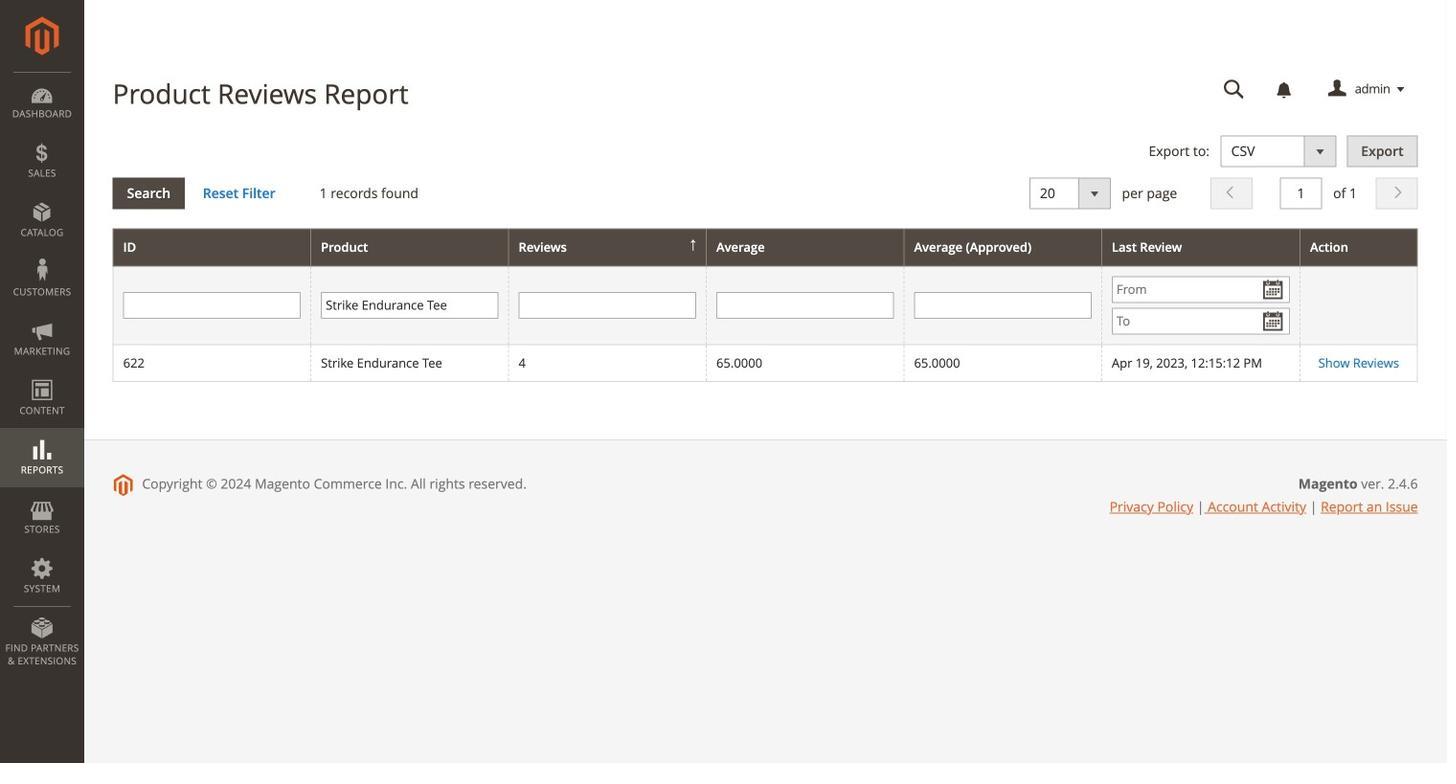 Task type: locate. For each thing, give the bounding box(es) containing it.
magento admin panel image
[[25, 16, 59, 56]]

To text field
[[1112, 308, 1290, 335]]

None text field
[[1280, 178, 1322, 209], [123, 292, 301, 319], [321, 292, 499, 319], [519, 292, 696, 319], [914, 292, 1092, 319], [1280, 178, 1322, 209], [123, 292, 301, 319], [321, 292, 499, 319], [519, 292, 696, 319], [914, 292, 1092, 319]]

None text field
[[1211, 73, 1258, 106], [717, 292, 894, 319], [1211, 73, 1258, 106], [717, 292, 894, 319]]

From text field
[[1112, 276, 1290, 303]]

menu bar
[[0, 72, 84, 677]]



